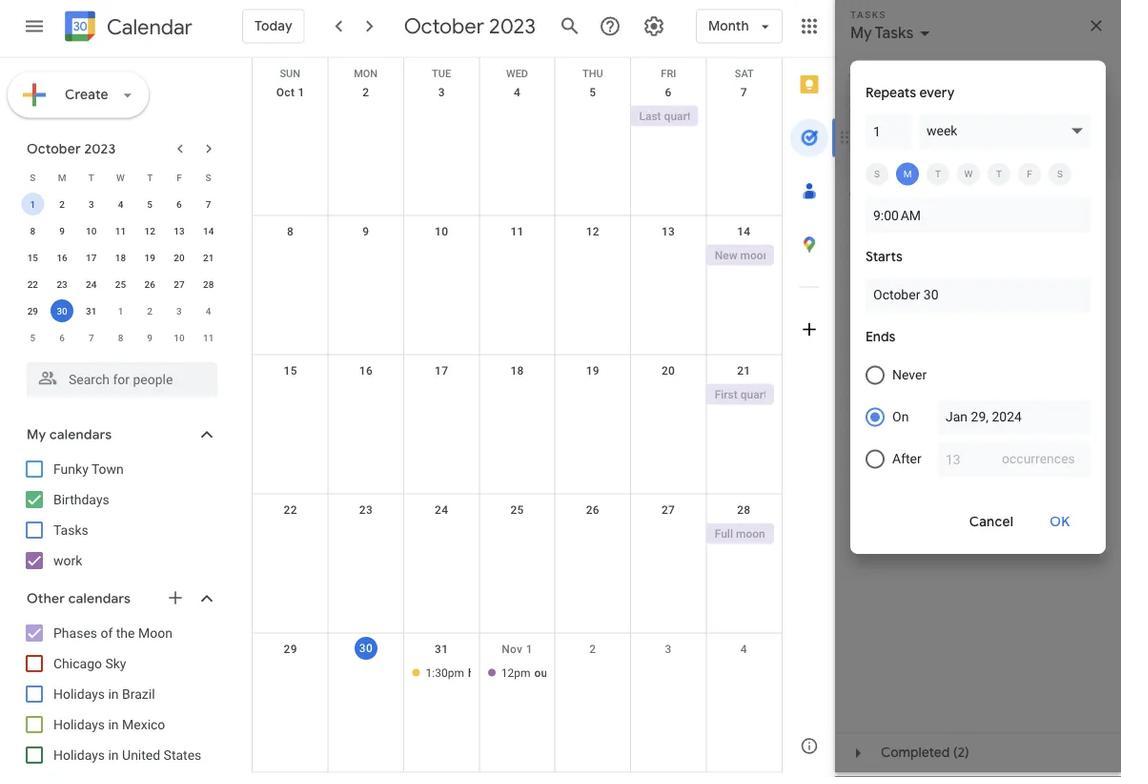 Task type: describe. For each thing, give the bounding box(es) containing it.
1 vertical spatial 17
[[435, 364, 449, 377]]

8 for sun
[[287, 225, 294, 238]]

holidays for holidays in mexico
[[53, 716, 105, 732]]

work
[[53, 552, 82, 568]]

22 element
[[21, 272, 44, 295]]

12 for october 2023
[[144, 225, 155, 236]]

oct
[[276, 85, 295, 99]]

wed
[[506, 67, 528, 79]]

full moon 3:24pm
[[715, 527, 807, 540]]

1 t from the left
[[88, 171, 94, 183]]

12pm
[[501, 666, 531, 679]]

other calendars list
[[4, 617, 236, 777]]

main drawer image
[[23, 15, 46, 38]]

settings menu image
[[643, 15, 666, 38]]

phases
[[53, 625, 97, 640]]

3:24pm
[[768, 527, 807, 540]]

november 10 element
[[168, 326, 191, 349]]

tue
[[432, 67, 451, 79]]

25 inside row group
[[115, 278, 126, 289]]

27 inside "october 2023" grid
[[174, 278, 185, 289]]

1 horizontal spatial 16
[[359, 364, 373, 377]]

29 for nov 1
[[284, 642, 297, 656]]

0 vertical spatial 2023
[[489, 13, 536, 40]]

full moon 3:24pm button
[[706, 523, 807, 544]]

in for united
[[108, 747, 119, 762]]

sky
[[105, 655, 126, 671]]

oct 1
[[276, 85, 305, 99]]

8 for october 2023
[[30, 225, 35, 236]]

13 for sun
[[662, 225, 675, 238]]

holidays in united states
[[53, 747, 202, 762]]

states
[[164, 747, 202, 762]]

november 6 element
[[51, 326, 73, 349]]

1 vertical spatial 22
[[284, 503, 297, 516]]

november 8 element
[[109, 326, 132, 349]]

24 element
[[80, 272, 103, 295]]

11 for october 2023
[[115, 225, 126, 236]]

chicago sky
[[53, 655, 126, 671]]

26 inside row group
[[144, 278, 155, 289]]

1 vertical spatial october 2023
[[27, 140, 116, 157]]

moon
[[736, 527, 765, 540]]

chicago
[[53, 655, 102, 671]]

w
[[116, 171, 125, 183]]

1 vertical spatial 18
[[511, 364, 524, 377]]

moon
[[138, 625, 172, 640]]

november 7 element
[[80, 326, 103, 349]]

13 element
[[168, 219, 191, 242]]

2 t from the left
[[147, 171, 153, 183]]

0 vertical spatial 5
[[590, 85, 596, 99]]

17 inside "october 2023" grid
[[86, 251, 97, 263]]

1 vertical spatial 24
[[435, 503, 449, 516]]

21 element
[[197, 246, 220, 268]]

16 element
[[51, 246, 73, 268]]

0 vertical spatial october
[[404, 13, 484, 40]]

row containing 5
[[18, 324, 223, 350]]

1 vertical spatial 15
[[284, 364, 297, 377]]

0 vertical spatial 6
[[665, 85, 672, 99]]

10 for sun
[[435, 225, 449, 238]]

calendar heading
[[103, 13, 193, 40]]

november 1 element
[[109, 299, 132, 322]]

2 vertical spatial 6
[[59, 331, 65, 343]]

18 inside 'element'
[[115, 251, 126, 263]]

row containing 1
[[18, 190, 223, 217]]

tasks
[[53, 522, 88, 537]]

1 horizontal spatial 19
[[586, 364, 600, 377]]

24 inside "october 2023" grid
[[86, 278, 97, 289]]

row group containing 1
[[18, 190, 223, 350]]

holidays in mexico
[[53, 716, 165, 732]]

phases of the moon
[[53, 625, 172, 640]]

11 for sun
[[511, 225, 524, 238]]

30 for 1
[[57, 305, 67, 316]]

1 horizontal spatial 7
[[206, 198, 211, 209]]

my calendars list
[[4, 453, 236, 576]]

28 inside "october 2023" grid
[[203, 278, 214, 289]]

sun
[[280, 67, 300, 79]]

support image
[[599, 15, 622, 38]]

12pm button
[[480, 662, 548, 683]]

20 inside grid
[[174, 251, 185, 263]]

row containing 29
[[18, 297, 223, 324]]

united
[[122, 747, 160, 762]]

holidays for holidays in brazil
[[53, 686, 105, 701]]

1 horizontal spatial 20
[[662, 364, 675, 377]]

17 element
[[80, 246, 103, 268]]

nov 1
[[502, 642, 533, 656]]

other calendars button
[[4, 583, 236, 614]]

fri
[[661, 67, 676, 79]]

2 vertical spatial 7
[[89, 331, 94, 343]]

12 for sun
[[586, 225, 600, 238]]

18 element
[[109, 246, 132, 268]]

calendars for other calendars
[[68, 590, 131, 607]]

funky
[[53, 461, 88, 476]]

in for mexico
[[108, 716, 119, 732]]

1 vertical spatial 21
[[737, 364, 751, 377]]

row containing oct 1
[[253, 77, 782, 216]]

0 horizontal spatial 5
[[30, 331, 35, 343]]

holidays for holidays in united states
[[53, 747, 105, 762]]

14 element
[[197, 219, 220, 242]]

in for brazil
[[108, 686, 119, 701]]

4 inside november 4 element
[[206, 305, 211, 316]]

calendar element
[[61, 7, 193, 49]]

10 inside row
[[174, 331, 185, 343]]

1 inside 1 cell
[[30, 198, 35, 209]]

mexico
[[122, 716, 165, 732]]

november 4 element
[[197, 299, 220, 322]]

1 horizontal spatial 28
[[737, 503, 751, 516]]

27 element
[[168, 272, 191, 295]]

row containing 30
[[253, 634, 782, 773]]

1 cell
[[18, 190, 47, 217]]

tab list inside side panel section
[[783, 58, 836, 720]]

add other calendars image
[[166, 588, 185, 607]]

grid containing oct 1
[[252, 58, 807, 773]]

9 inside row
[[147, 331, 153, 343]]

Search for people text field
[[38, 362, 206, 396]]

november 2 element
[[138, 299, 161, 322]]

31 for nov 1
[[435, 642, 449, 656]]



Task type: locate. For each thing, give the bounding box(es) containing it.
brazil
[[122, 686, 155, 701]]

14 for october 2023
[[203, 225, 214, 236]]

0 vertical spatial 27
[[174, 278, 185, 289]]

1 horizontal spatial 31
[[435, 642, 449, 656]]

1 horizontal spatial 14
[[737, 225, 751, 238]]

1 horizontal spatial 5
[[147, 198, 153, 209]]

calendars up the funky town
[[49, 426, 112, 443]]

my
[[27, 426, 46, 443]]

1 vertical spatial 7
[[206, 198, 211, 209]]

1 vertical spatial calendars
[[68, 590, 131, 607]]

0 horizontal spatial 24
[[86, 278, 97, 289]]

9
[[59, 225, 65, 236], [363, 225, 370, 238], [147, 331, 153, 343]]

30 inside cell
[[57, 305, 67, 316]]

5
[[590, 85, 596, 99], [147, 198, 153, 209], [30, 331, 35, 343]]

0 vertical spatial 31
[[86, 305, 97, 316]]

23
[[57, 278, 67, 289], [359, 503, 373, 516]]

1 holidays from the top
[[53, 686, 105, 701]]

the
[[116, 625, 135, 640]]

1 14 from the left
[[203, 225, 214, 236]]

1 vertical spatial 6
[[176, 198, 182, 209]]

15
[[27, 251, 38, 263], [284, 364, 297, 377]]

0 vertical spatial 17
[[86, 251, 97, 263]]

14
[[203, 225, 214, 236], [737, 225, 751, 238]]

thu
[[583, 67, 603, 79]]

today
[[255, 18, 292, 35]]

0 vertical spatial 29
[[27, 305, 38, 316]]

1 horizontal spatial 13
[[662, 225, 675, 238]]

12 inside "october 2023" grid
[[144, 225, 155, 236]]

13 for october 2023
[[174, 225, 185, 236]]

2 s from the left
[[206, 171, 211, 183]]

2 horizontal spatial 11
[[511, 225, 524, 238]]

cell
[[253, 105, 328, 128], [328, 105, 404, 128], [480, 105, 555, 128], [555, 105, 631, 128], [706, 105, 782, 128], [253, 245, 328, 267], [328, 245, 404, 267], [480, 245, 555, 267], [555, 245, 631, 267], [631, 245, 706, 267], [253, 384, 328, 407], [328, 384, 404, 407], [480, 384, 555, 407], [555, 384, 631, 407], [631, 384, 706, 407], [253, 523, 328, 546], [328, 523, 404, 546], [480, 523, 555, 546], [555, 523, 631, 546], [631, 523, 706, 546], [253, 662, 328, 685], [328, 662, 404, 685], [555, 662, 631, 685], [631, 662, 706, 685]]

14 inside "october 2023" grid
[[203, 225, 214, 236]]

21 left side panel section
[[737, 364, 751, 377]]

7 down '31' element
[[89, 331, 94, 343]]

13 inside "october 2023" grid
[[174, 225, 185, 236]]

23 inside grid
[[359, 503, 373, 516]]

0 horizontal spatial 16
[[57, 251, 67, 263]]

3 holidays from the top
[[53, 747, 105, 762]]

1 down 25 element on the left
[[118, 305, 123, 316]]

1 12 from the left
[[144, 225, 155, 236]]

2023 down create
[[84, 140, 116, 157]]

2 horizontal spatial 6
[[665, 85, 672, 99]]

other
[[27, 590, 65, 607]]

2 inside november 2 element
[[147, 305, 153, 316]]

holidays down chicago
[[53, 686, 105, 701]]

0 horizontal spatial 22
[[27, 278, 38, 289]]

10 for october 2023
[[86, 225, 97, 236]]

2 horizontal spatial 8
[[287, 225, 294, 238]]

s up 1 cell
[[30, 171, 36, 183]]

1 horizontal spatial 18
[[511, 364, 524, 377]]

1 vertical spatial holidays
[[53, 716, 105, 732]]

0 vertical spatial holidays
[[53, 686, 105, 701]]

29 for 1
[[27, 305, 38, 316]]

6
[[665, 85, 672, 99], [176, 198, 182, 209], [59, 331, 65, 343]]

s
[[30, 171, 36, 183], [206, 171, 211, 183]]

8 down november 1 element
[[118, 331, 123, 343]]

sat
[[735, 67, 754, 79]]

6 down "fri"
[[665, 85, 672, 99]]

0 horizontal spatial october
[[27, 140, 81, 157]]

holidays in brazil
[[53, 686, 155, 701]]

0 horizontal spatial 28
[[203, 278, 214, 289]]

1 horizontal spatial 29
[[284, 642, 297, 656]]

26 inside grid
[[586, 503, 600, 516]]

in left brazil
[[108, 686, 119, 701]]

2 down mon
[[363, 85, 370, 99]]

1 horizontal spatial 2023
[[489, 13, 536, 40]]

4
[[514, 85, 521, 99], [118, 198, 123, 209], [206, 305, 211, 316], [741, 642, 748, 656]]

3
[[438, 85, 445, 99], [89, 198, 94, 209], [176, 305, 182, 316], [665, 642, 672, 656]]

1 s from the left
[[30, 171, 36, 183]]

28
[[203, 278, 214, 289], [737, 503, 751, 516]]

0 vertical spatial 7
[[741, 85, 748, 99]]

0 horizontal spatial 2023
[[84, 140, 116, 157]]

0 vertical spatial october 2023
[[404, 13, 536, 40]]

other calendars
[[27, 590, 131, 607]]

2 in from the top
[[108, 716, 119, 732]]

november 3 element
[[168, 299, 191, 322]]

18
[[115, 251, 126, 263], [511, 364, 524, 377]]

25
[[115, 278, 126, 289], [511, 503, 524, 516]]

2023 up wed
[[489, 13, 536, 40]]

october 2023 up m on the left top of page
[[27, 140, 116, 157]]

in left united
[[108, 747, 119, 762]]

nov
[[502, 642, 523, 656]]

1 horizontal spatial 23
[[359, 503, 373, 516]]

create button
[[8, 72, 149, 118]]

1 vertical spatial 30
[[359, 642, 373, 655]]

31 element
[[80, 299, 103, 322]]

3 in from the top
[[108, 747, 119, 762]]

0 vertical spatial 19
[[144, 251, 155, 263]]

9 for sun
[[363, 225, 370, 238]]

1 vertical spatial 31
[[435, 642, 449, 656]]

17
[[86, 251, 97, 263], [435, 364, 449, 377]]

1 vertical spatial in
[[108, 716, 119, 732]]

2 14 from the left
[[737, 225, 751, 238]]

13
[[174, 225, 185, 236], [662, 225, 675, 238]]

row group
[[18, 190, 223, 350]]

2 vertical spatial holidays
[[53, 747, 105, 762]]

10 inside 'element'
[[86, 225, 97, 236]]

s right f
[[206, 171, 211, 183]]

9 for october 2023
[[59, 225, 65, 236]]

1
[[298, 85, 305, 99], [30, 198, 35, 209], [118, 305, 123, 316], [526, 642, 533, 656]]

1 horizontal spatial 10
[[174, 331, 185, 343]]

in left mexico
[[108, 716, 119, 732]]

of
[[101, 625, 113, 640]]

birthdays
[[53, 491, 109, 507]]

20 element
[[168, 246, 191, 268]]

november 11 element
[[197, 326, 220, 349]]

23 element
[[51, 272, 73, 295]]

tab list
[[783, 58, 836, 720]]

1 inside november 1 element
[[118, 305, 123, 316]]

10
[[86, 225, 97, 236], [435, 225, 449, 238], [174, 331, 185, 343]]

31 up 1:30pm button
[[435, 642, 449, 656]]

1 13 from the left
[[174, 225, 185, 236]]

26
[[144, 278, 155, 289], [586, 503, 600, 516]]

1 vertical spatial october
[[27, 140, 81, 157]]

30 for nov 1
[[359, 642, 373, 655]]

20
[[174, 251, 185, 263], [662, 364, 675, 377]]

f
[[177, 171, 182, 183]]

None search field
[[0, 354, 236, 396]]

7 up 14 element
[[206, 198, 211, 209]]

15 inside 15 "element"
[[27, 251, 38, 263]]

30
[[57, 305, 67, 316], [359, 642, 373, 655]]

0 vertical spatial 28
[[203, 278, 214, 289]]

row containing sun
[[253, 58, 782, 79]]

24
[[86, 278, 97, 289], [435, 503, 449, 516]]

october 2023
[[404, 13, 536, 40], [27, 140, 116, 157]]

2 horizontal spatial 9
[[363, 225, 370, 238]]

funky town
[[53, 461, 124, 476]]

2 12 from the left
[[586, 225, 600, 238]]

my calendars
[[27, 426, 112, 443]]

1 horizontal spatial 24
[[435, 503, 449, 516]]

1 vertical spatial 28
[[737, 503, 751, 516]]

m
[[58, 171, 66, 183]]

11 element
[[109, 219, 132, 242]]

27
[[174, 278, 185, 289], [662, 503, 675, 516]]

0 horizontal spatial 18
[[115, 251, 126, 263]]

1 horizontal spatial 12
[[586, 225, 600, 238]]

in
[[108, 686, 119, 701], [108, 716, 119, 732], [108, 747, 119, 762]]

0 horizontal spatial 9
[[59, 225, 65, 236]]

28 element
[[197, 272, 220, 295]]

3 inside the november 3 element
[[176, 305, 182, 316]]

0 horizontal spatial 12
[[144, 225, 155, 236]]

mon
[[354, 67, 378, 79]]

1 right nov
[[526, 642, 533, 656]]

2 horizontal spatial 5
[[590, 85, 596, 99]]

1 vertical spatial 19
[[586, 364, 600, 377]]

2 down m on the left top of page
[[59, 198, 65, 209]]

21 inside 'element'
[[203, 251, 214, 263]]

23 inside 23 element
[[57, 278, 67, 289]]

1 horizontal spatial t
[[147, 171, 153, 183]]

2 vertical spatial in
[[108, 747, 119, 762]]

1 horizontal spatial 8
[[118, 331, 123, 343]]

2 down '26' element
[[147, 305, 153, 316]]

8 inside row
[[118, 331, 123, 343]]

1 horizontal spatial october
[[404, 13, 484, 40]]

2 13 from the left
[[662, 225, 675, 238]]

10 element
[[80, 219, 103, 242]]

21 down 14 element
[[203, 251, 214, 263]]

16 inside "october 2023" grid
[[57, 251, 67, 263]]

november 5 element
[[21, 326, 44, 349]]

month
[[708, 18, 749, 35]]

0 horizontal spatial s
[[30, 171, 36, 183]]

11
[[115, 225, 126, 236], [511, 225, 524, 238], [203, 331, 214, 343]]

31 inside "october 2023" grid
[[86, 305, 97, 316]]

0 vertical spatial 20
[[174, 251, 185, 263]]

full
[[715, 527, 733, 540]]

1 horizontal spatial 15
[[284, 364, 297, 377]]

1 horizontal spatial 6
[[176, 198, 182, 209]]

side panel section
[[782, 58, 836, 773]]

t
[[88, 171, 94, 183], [147, 171, 153, 183]]

1 horizontal spatial 27
[[662, 503, 675, 516]]

22
[[27, 278, 38, 289], [284, 503, 297, 516]]

11 inside row
[[203, 331, 214, 343]]

0 horizontal spatial 20
[[174, 251, 185, 263]]

1:30pm button
[[408, 662, 472, 683]]

holidays down holidays in brazil on the left bottom of the page
[[53, 716, 105, 732]]

0 horizontal spatial 17
[[86, 251, 97, 263]]

15 element
[[21, 246, 44, 268]]

2 holidays from the top
[[53, 716, 105, 732]]

october 2023 grid
[[18, 164, 223, 350]]

5 down 29 element
[[30, 331, 35, 343]]

1:30pm
[[426, 666, 464, 679]]

calendars for my calendars
[[49, 426, 112, 443]]

holidays down the holidays in mexico
[[53, 747, 105, 762]]

0 vertical spatial 26
[[144, 278, 155, 289]]

0 vertical spatial 15
[[27, 251, 38, 263]]

october up m on the left top of page
[[27, 140, 81, 157]]

0 vertical spatial 18
[[115, 251, 126, 263]]

0 vertical spatial 24
[[86, 278, 97, 289]]

7 down sat
[[741, 85, 748, 99]]

november 9 element
[[138, 326, 161, 349]]

my calendars button
[[4, 419, 236, 450]]

21
[[203, 251, 214, 263], [737, 364, 751, 377]]

october
[[404, 13, 484, 40], [27, 140, 81, 157]]

0 vertical spatial 21
[[203, 251, 214, 263]]

t left f
[[147, 171, 153, 183]]

0 vertical spatial 22
[[27, 278, 38, 289]]

0 vertical spatial calendars
[[49, 426, 112, 443]]

row containing s
[[18, 164, 223, 190]]

1 in from the top
[[108, 686, 119, 701]]

6 down 30, today element on the left of page
[[59, 331, 65, 343]]

calendars
[[49, 426, 112, 443], [68, 590, 131, 607]]

1 up 15 "element"
[[30, 198, 35, 209]]

22 inside "october 2023" grid
[[27, 278, 38, 289]]

5 down thu
[[590, 85, 596, 99]]

31 up november 7 element
[[86, 305, 97, 316]]

calendars inside dropdown button
[[49, 426, 112, 443]]

0 horizontal spatial 8
[[30, 225, 35, 236]]

0 vertical spatial 23
[[57, 278, 67, 289]]

6 up 13 element
[[176, 198, 182, 209]]

2 vertical spatial 5
[[30, 331, 35, 343]]

1 vertical spatial 20
[[662, 364, 675, 377]]

19 inside "october 2023" grid
[[144, 251, 155, 263]]

19
[[144, 251, 155, 263], [586, 364, 600, 377]]

0 horizontal spatial t
[[88, 171, 94, 183]]

1 vertical spatial 2023
[[84, 140, 116, 157]]

30, today element
[[51, 299, 73, 322]]

1 vertical spatial 5
[[147, 198, 153, 209]]

26 element
[[138, 272, 161, 295]]

0 horizontal spatial 14
[[203, 225, 214, 236]]

16
[[57, 251, 67, 263], [359, 364, 373, 377]]

calendars up of
[[68, 590, 131, 607]]

create
[[65, 86, 109, 103]]

8
[[30, 225, 35, 236], [287, 225, 294, 238], [118, 331, 123, 343]]

row
[[253, 58, 782, 79], [253, 77, 782, 216], [18, 164, 223, 190], [18, 190, 223, 217], [253, 216, 782, 355], [18, 217, 223, 244], [18, 244, 223, 270], [18, 270, 223, 297], [18, 297, 223, 324], [18, 324, 223, 350], [253, 355, 782, 494], [253, 494, 807, 634], [253, 634, 782, 773]]

2
[[363, 85, 370, 99], [59, 198, 65, 209], [147, 305, 153, 316], [590, 642, 596, 656]]

28 down 21 'element'
[[203, 278, 214, 289]]

12 element
[[138, 219, 161, 242]]

0 vertical spatial 30
[[57, 305, 67, 316]]

29 inside "october 2023" grid
[[27, 305, 38, 316]]

1 right "oct"
[[298, 85, 305, 99]]

holidays
[[53, 686, 105, 701], [53, 716, 105, 732], [53, 747, 105, 762]]

14 for sun
[[737, 225, 751, 238]]

28 up moon at the bottom right of the page
[[737, 503, 751, 516]]

2 right nov 1
[[590, 642, 596, 656]]

1 horizontal spatial october 2023
[[404, 13, 536, 40]]

calendar
[[107, 13, 193, 40]]

2 horizontal spatial 10
[[435, 225, 449, 238]]

8 right 14 element
[[287, 225, 294, 238]]

0 horizontal spatial 10
[[86, 225, 97, 236]]

7
[[741, 85, 748, 99], [206, 198, 211, 209], [89, 331, 94, 343]]

0 horizontal spatial 25
[[115, 278, 126, 289]]

town
[[91, 461, 124, 476]]

0 horizontal spatial 27
[[174, 278, 185, 289]]

0 horizontal spatial 29
[[27, 305, 38, 316]]

0 horizontal spatial 26
[[144, 278, 155, 289]]

calendars inside 'dropdown button'
[[68, 590, 131, 607]]

grid
[[252, 58, 807, 773]]

t right m on the left top of page
[[88, 171, 94, 183]]

1 horizontal spatial 25
[[511, 503, 524, 516]]

31
[[86, 305, 97, 316], [435, 642, 449, 656]]

8 up 15 "element"
[[30, 225, 35, 236]]

month button
[[696, 3, 783, 49]]

2023
[[489, 13, 536, 40], [84, 140, 116, 157]]

0 horizontal spatial october 2023
[[27, 140, 116, 157]]

1 vertical spatial 27
[[662, 503, 675, 516]]

0 vertical spatial 25
[[115, 278, 126, 289]]

9 inside grid
[[363, 225, 370, 238]]

october up tue
[[404, 13, 484, 40]]

1 horizontal spatial 9
[[147, 331, 153, 343]]

0 horizontal spatial 31
[[86, 305, 97, 316]]

0 horizontal spatial 13
[[174, 225, 185, 236]]

today button
[[242, 3, 305, 49]]

5 up 12 element
[[147, 198, 153, 209]]

october 2023 up tue
[[404, 13, 536, 40]]

31 for 1
[[86, 305, 97, 316]]

29 element
[[21, 299, 44, 322]]

19 element
[[138, 246, 161, 268]]

29
[[27, 305, 38, 316], [284, 642, 297, 656]]

30 cell
[[47, 297, 77, 324]]

25 element
[[109, 272, 132, 295]]

1 vertical spatial 26
[[586, 503, 600, 516]]

30 inside grid
[[359, 642, 373, 655]]

12
[[144, 225, 155, 236], [586, 225, 600, 238]]



Task type: vqa. For each thing, say whether or not it's contained in the screenshot.
Ruby
no



